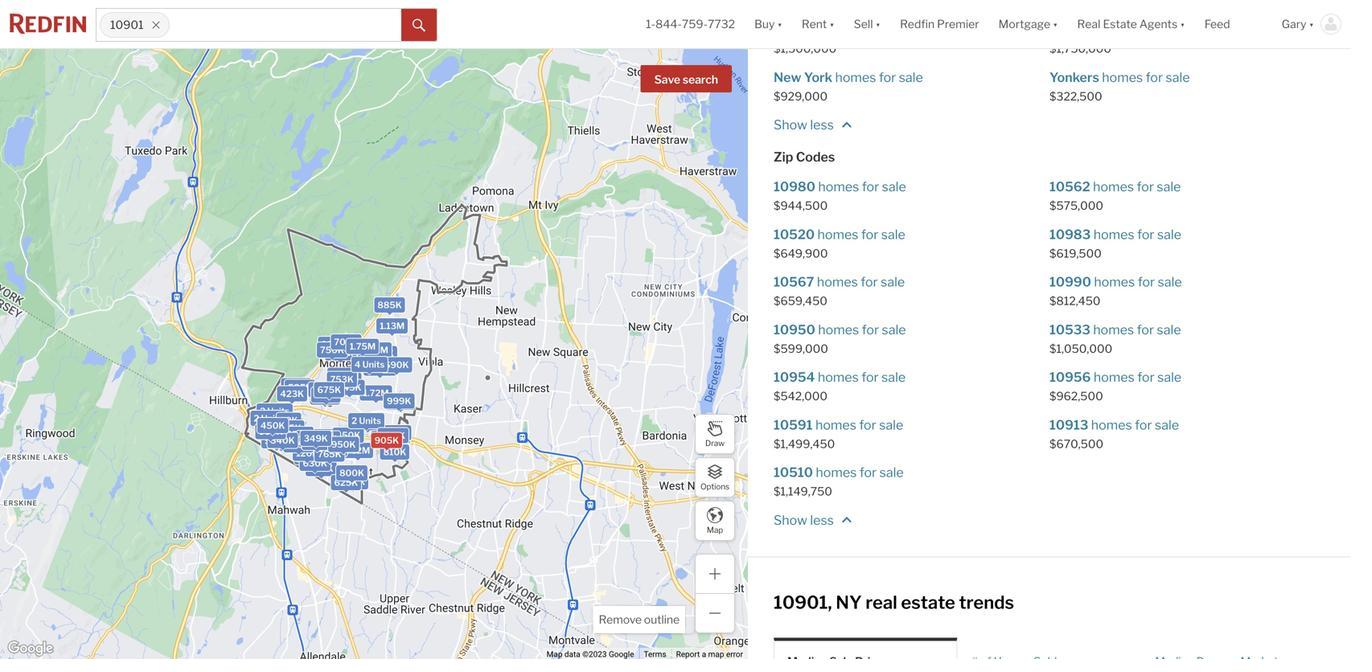 Task type: vqa. For each thing, say whether or not it's contained in the screenshot.


Task type: describe. For each thing, give the bounding box(es) containing it.
245k
[[298, 449, 322, 460]]

3 units
[[300, 434, 330, 444]]

625k
[[334, 478, 358, 488]]

$649,900
[[774, 247, 828, 261]]

0 vertical spatial 700k
[[334, 337, 358, 348]]

610k
[[315, 390, 338, 400]]

draw
[[705, 439, 725, 448]]

800k
[[340, 468, 364, 479]]

for for yonkers
[[1146, 69, 1163, 85]]

$670,500
[[1050, 438, 1104, 451]]

homes for 10533
[[1094, 322, 1134, 338]]

4
[[355, 360, 361, 370]]

0 horizontal spatial 450k
[[261, 421, 285, 431]]

10954
[[774, 370, 815, 385]]

homes for yonkers
[[1102, 69, 1143, 85]]

120k
[[296, 448, 319, 459]]

10913
[[1050, 417, 1089, 433]]

homes for 10567
[[817, 274, 858, 290]]

▾ for sell ▾
[[876, 17, 881, 31]]

2.42m
[[361, 345, 388, 355]]

yonkers
[[1050, 69, 1100, 85]]

10562 homes for sale $575,000
[[1050, 179, 1181, 213]]

10591 homes for sale $1,499,450
[[774, 417, 904, 451]]

new york homes for sale $929,000
[[774, 69, 923, 103]]

zip
[[774, 149, 794, 165]]

$659,450
[[774, 295, 828, 308]]

homes for 10983
[[1094, 227, 1135, 242]]

1.10m
[[328, 348, 353, 358]]

801k
[[374, 434, 397, 444]]

homes for 10591
[[816, 417, 857, 433]]

sale for 10954
[[882, 370, 906, 385]]

sale for 10956
[[1158, 370, 1182, 385]]

remove
[[599, 613, 642, 627]]

gary
[[1282, 17, 1307, 31]]

for for 10980
[[862, 179, 879, 195]]

1.54m
[[367, 363, 393, 374]]

4 units
[[355, 360, 385, 370]]

1.13m
[[380, 321, 405, 332]]

for for manhattan
[[1163, 22, 1181, 38]]

york
[[804, 69, 833, 85]]

save search
[[654, 73, 718, 86]]

sale for 10567
[[881, 274, 905, 290]]

1 vertical spatial 425k
[[287, 440, 311, 451]]

submit search image
[[413, 19, 426, 32]]

real estate agents ▾ link
[[1078, 0, 1186, 48]]

1 less from the top
[[810, 117, 834, 133]]

save search button
[[641, 65, 732, 93]]

remove outline button
[[593, 607, 685, 634]]

codes
[[796, 149, 835, 165]]

356k
[[308, 443, 332, 454]]

▾ for gary ▾
[[1309, 17, 1314, 31]]

feed button
[[1195, 0, 1272, 48]]

563k
[[284, 381, 309, 391]]

995k
[[341, 477, 365, 488]]

$962,500
[[1050, 390, 1103, 404]]

1-
[[646, 17, 656, 31]]

map button
[[695, 501, 735, 541]]

rent ▾ button
[[802, 0, 835, 48]]

335k
[[308, 432, 333, 442]]

draw button
[[695, 414, 735, 455]]

▾ inside dropdown button
[[1180, 17, 1186, 31]]

sell ▾ button
[[854, 0, 881, 48]]

homes for 10520
[[818, 227, 859, 242]]

10980 homes for sale $944,500
[[774, 179, 906, 213]]

950k
[[331, 440, 356, 450]]

remove outline
[[599, 613, 680, 627]]

520k
[[276, 420, 300, 430]]

homes for 10913
[[1091, 417, 1132, 433]]

255k
[[307, 443, 331, 454]]

sale inside new york homes for sale $929,000
[[899, 69, 923, 85]]

options
[[701, 482, 730, 492]]

$1,750,000
[[1050, 42, 1112, 56]]

739k
[[291, 440, 315, 451]]

zip codes heading
[[774, 149, 1326, 166]]

759-
[[682, 17, 708, 31]]

rent
[[802, 17, 827, 31]]

1 horizontal spatial 450k
[[355, 418, 380, 428]]

homes for 10562
[[1093, 179, 1134, 195]]

575k
[[312, 385, 335, 395]]

1.75m
[[350, 342, 376, 352]]

remove 10901 image
[[151, 20, 161, 30]]

765k
[[318, 449, 342, 460]]

for for 10913
[[1135, 417, 1152, 433]]

▾ for buy ▾
[[777, 17, 783, 31]]

1-844-759-7732 link
[[646, 17, 735, 31]]

sale for 10520
[[881, 227, 906, 242]]

430k
[[370, 349, 394, 359]]

save
[[654, 73, 681, 86]]

homes for 10980
[[818, 179, 859, 195]]

sale for 10591
[[879, 417, 904, 433]]

agents
[[1140, 17, 1178, 31]]

sale for 10913
[[1155, 417, 1179, 433]]

10983
[[1050, 227, 1091, 242]]

sale for 10983
[[1158, 227, 1182, 242]]

10983 homes for sale $619,500
[[1050, 227, 1182, 261]]

mortgage ▾ button
[[999, 0, 1058, 48]]

905k
[[375, 436, 399, 446]]

2 show from the top
[[774, 513, 808, 528]]

for for 10956
[[1138, 370, 1155, 385]]

sale for 10980
[[882, 179, 906, 195]]

sale for 10533
[[1157, 322, 1181, 338]]

320k
[[299, 449, 323, 459]]

▾ for mortgage ▾
[[1053, 17, 1058, 31]]

real
[[866, 592, 898, 614]]

$944,500
[[774, 199, 828, 213]]

$619,500
[[1050, 247, 1102, 261]]

homes for 10510
[[816, 465, 857, 481]]

for for 10562
[[1137, 179, 1154, 195]]

2 less from the top
[[810, 513, 834, 528]]

844-
[[656, 17, 682, 31]]

670k
[[384, 428, 408, 438]]

1-844-759-7732
[[646, 17, 735, 31]]

750k
[[320, 345, 344, 356]]

0 vertical spatial 425k
[[277, 423, 301, 434]]

homes for manhattan
[[1120, 22, 1161, 38]]

580k
[[325, 434, 349, 445]]

sale for 10510
[[880, 465, 904, 481]]

420k
[[283, 439, 307, 449]]



Task type: locate. For each thing, give the bounding box(es) containing it.
10901,
[[774, 592, 832, 614]]

130k
[[314, 443, 337, 453]]

search
[[683, 73, 718, 86]]

homes inside yonkers homes for sale $322,500
[[1102, 69, 1143, 85]]

sale inside 10533 homes for sale $1,050,000
[[1157, 322, 1181, 338]]

595k
[[288, 383, 312, 393]]

options button
[[695, 458, 735, 498]]

sale down 10980 homes for sale $944,500
[[881, 227, 906, 242]]

0 horizontal spatial 700k
[[309, 464, 333, 474]]

mortgage ▾ button
[[989, 0, 1068, 48]]

sale for manhattan
[[1183, 22, 1208, 38]]

sale down 10983 homes for sale $619,500
[[1158, 274, 1182, 290]]

7732
[[708, 17, 735, 31]]

3
[[300, 434, 306, 444]]

sale inside yonkers homes for sale $322,500
[[1166, 69, 1190, 85]]

425k down 550k
[[287, 440, 311, 451]]

sale down 10567 homes for sale $659,450
[[882, 322, 906, 338]]

1.72m
[[363, 388, 389, 399]]

sale right agents
[[1183, 22, 1208, 38]]

for
[[884, 22, 901, 38], [1163, 22, 1181, 38], [879, 69, 896, 85], [1146, 69, 1163, 85], [862, 179, 879, 195], [1137, 179, 1154, 195], [861, 227, 879, 242], [1138, 227, 1155, 242], [861, 274, 878, 290], [1138, 274, 1155, 290], [862, 322, 879, 338], [1137, 322, 1154, 338], [862, 370, 879, 385], [1138, 370, 1155, 385], [859, 417, 877, 433], [1135, 417, 1152, 433], [860, 465, 877, 481]]

1 ▾ from the left
[[777, 17, 783, 31]]

for for 10567
[[861, 274, 878, 290]]

gary ▾
[[1282, 17, 1314, 31]]

sale inside 10567 homes for sale $659,450
[[881, 274, 905, 290]]

zip codes
[[774, 149, 835, 165]]

for inside 10990 homes for sale $812,450
[[1138, 274, 1155, 290]]

for for tarrytown
[[884, 22, 901, 38]]

homes inside 10990 homes for sale $812,450
[[1094, 274, 1135, 290]]

sale
[[904, 22, 928, 38], [1183, 22, 1208, 38], [899, 69, 923, 85], [1166, 69, 1190, 85], [882, 179, 906, 195], [1157, 179, 1181, 195], [881, 227, 906, 242], [1158, 227, 1182, 242], [881, 274, 905, 290], [1158, 274, 1182, 290], [882, 322, 906, 338], [1157, 322, 1181, 338], [882, 370, 906, 385], [1158, 370, 1182, 385], [879, 417, 904, 433], [1155, 417, 1179, 433], [880, 465, 904, 481]]

redfin premier
[[900, 17, 980, 31]]

homes for 10954
[[818, 370, 859, 385]]

yonkers homes for sale $322,500
[[1050, 69, 1190, 103]]

1 horizontal spatial 475k
[[313, 434, 337, 445]]

sale down 10950 homes for sale $599,000 at the right of the page
[[882, 370, 906, 385]]

sale up 10520 homes for sale $649,900
[[882, 179, 906, 195]]

523k
[[313, 392, 337, 403]]

885k
[[378, 300, 402, 310]]

homes for 10956
[[1094, 370, 1135, 385]]

▾ for rent ▾
[[830, 17, 835, 31]]

buy ▾ button
[[745, 0, 792, 48]]

955k
[[334, 375, 358, 386]]

for for 10950
[[862, 322, 879, 338]]

4 ▾ from the left
[[1053, 17, 1058, 31]]

homes for 10990
[[1094, 274, 1135, 290]]

for inside 10562 homes for sale $575,000
[[1137, 179, 1154, 195]]

for inside 10954 homes for sale $542,000
[[862, 370, 879, 385]]

sale down 10562 homes for sale $575,000
[[1158, 227, 1182, 242]]

homes inside manhattan homes for sale $1,750,000
[[1120, 22, 1161, 38]]

$1,050,000
[[1050, 342, 1113, 356]]

$1,149,750
[[774, 485, 833, 499]]

550k
[[286, 429, 310, 440]]

ny
[[836, 592, 862, 614]]

show
[[774, 117, 808, 133], [774, 513, 808, 528]]

sell ▾
[[854, 17, 881, 31]]

real estate agents ▾ button
[[1068, 0, 1195, 48]]

less down $1,149,750
[[810, 513, 834, 528]]

homes inside 10591 homes for sale $1,499,450
[[816, 417, 857, 433]]

sale inside 10950 homes for sale $599,000
[[882, 322, 906, 338]]

450k up 801k
[[355, 418, 380, 428]]

homes inside 10567 homes for sale $659,450
[[817, 274, 858, 290]]

▾ right rent
[[830, 17, 835, 31]]

▾ right agents
[[1180, 17, 1186, 31]]

140k
[[313, 448, 336, 459]]

10520 homes for sale $649,900
[[774, 227, 906, 261]]

map
[[707, 526, 723, 535]]

for for 10533
[[1137, 322, 1154, 338]]

sale for 10990
[[1158, 274, 1182, 290]]

trends
[[959, 592, 1014, 614]]

homes inside 10954 homes for sale $542,000
[[818, 370, 859, 385]]

845k
[[337, 382, 362, 393]]

$1,500,000
[[774, 42, 837, 56]]

795k
[[320, 444, 344, 455]]

sale for tarrytown
[[904, 22, 928, 38]]

1 show from the top
[[774, 117, 808, 133]]

for for 10591
[[859, 417, 877, 433]]

homes inside 10562 homes for sale $575,000
[[1093, 179, 1134, 195]]

0 vertical spatial show less
[[774, 117, 837, 133]]

10533 homes for sale $1,050,000
[[1050, 322, 1181, 356]]

1 show less from the top
[[774, 117, 837, 133]]

83k
[[280, 415, 298, 426]]

$812,450
[[1050, 295, 1101, 308]]

for inside 10983 homes for sale $619,500
[[1138, 227, 1155, 242]]

show down "$929,000"
[[774, 117, 808, 133]]

estate
[[1103, 17, 1137, 31]]

show less down "$929,000"
[[774, 117, 837, 133]]

10980
[[774, 179, 816, 195]]

640k
[[333, 431, 358, 441]]

0 vertical spatial less
[[810, 117, 834, 133]]

less up codes
[[810, 117, 834, 133]]

sale for 10562
[[1157, 179, 1181, 195]]

10510
[[774, 465, 813, 481]]

show down $1,149,750
[[774, 513, 808, 528]]

sale down 10956 homes for sale $962,500 in the right of the page
[[1155, 417, 1179, 433]]

show less down $1,149,750
[[774, 513, 837, 528]]

homes for tarrytown
[[840, 22, 881, 38]]

sale down 10591 homes for sale $1,499,450
[[880, 465, 904, 481]]

sale inside 10913 homes for sale $670,500
[[1155, 417, 1179, 433]]

1 horizontal spatial 650k
[[381, 431, 405, 441]]

450k up 525k
[[261, 421, 285, 431]]

10950 homes for sale $599,000
[[774, 322, 906, 356]]

for inside 10567 homes for sale $659,450
[[861, 274, 878, 290]]

0 horizontal spatial 475k
[[273, 428, 296, 439]]

1 horizontal spatial 700k
[[334, 337, 358, 348]]

sale inside 10520 homes for sale $649,900
[[881, 227, 906, 242]]

map region
[[0, 25, 822, 660]]

manhattan
[[1050, 22, 1117, 38]]

google image
[[4, 639, 57, 660]]

sale inside 10562 homes for sale $575,000
[[1157, 179, 1181, 195]]

sale inside 10983 homes for sale $619,500
[[1158, 227, 1182, 242]]

0 vertical spatial show
[[774, 117, 808, 133]]

sale inside 10956 homes for sale $962,500
[[1158, 370, 1182, 385]]

10510 homes for sale $1,149,750
[[774, 465, 904, 499]]

423k
[[280, 389, 304, 399]]

10954 homes for sale $542,000
[[774, 370, 906, 404]]

for inside 10956 homes for sale $962,500
[[1138, 370, 1155, 385]]

650k up 1.12m
[[336, 430, 361, 441]]

10901, ny real estate trends
[[774, 592, 1014, 614]]

425k up 340k
[[277, 423, 301, 434]]

475k
[[273, 428, 296, 439], [313, 434, 337, 445]]

for for 10983
[[1138, 227, 1155, 242]]

sale inside manhattan homes for sale $1,750,000
[[1183, 22, 1208, 38]]

for inside 10913 homes for sale $670,500
[[1135, 417, 1152, 433]]

sale down agents
[[1166, 69, 1190, 85]]

10990 homes for sale $812,450
[[1050, 274, 1182, 308]]

buy ▾ button
[[755, 0, 783, 48]]

sale up 10983 homes for sale $619,500
[[1157, 179, 1181, 195]]

525k
[[265, 436, 289, 446]]

redfin premier button
[[891, 0, 989, 48]]

▾ right gary
[[1309, 17, 1314, 31]]

homes inside 10913 homes for sale $670,500
[[1091, 417, 1132, 433]]

2 ▾ from the left
[[830, 17, 835, 31]]

sale inside 10980 homes for sale $944,500
[[882, 179, 906, 195]]

for for 10520
[[861, 227, 879, 242]]

10533
[[1050, 322, 1091, 338]]

homes for 10950
[[818, 322, 859, 338]]

homes inside 10983 homes for sale $619,500
[[1094, 227, 1135, 242]]

3 ▾ from the left
[[876, 17, 881, 31]]

650k up 810k in the bottom left of the page
[[381, 431, 405, 441]]

2 units
[[260, 406, 290, 417], [254, 414, 283, 424], [352, 416, 381, 426], [300, 434, 329, 444], [303, 437, 332, 448], [303, 442, 333, 452], [304, 442, 333, 453]]

▾ right the buy
[[777, 17, 783, 31]]

1 vertical spatial 700k
[[309, 464, 333, 474]]

630k
[[303, 459, 327, 469]]

for for 10510
[[860, 465, 877, 481]]

feed
[[1205, 17, 1231, 31]]

415k
[[309, 435, 332, 445]]

homes inside tarrytown homes for sale $1,500,000
[[840, 22, 881, 38]]

sale for yonkers
[[1166, 69, 1190, 85]]

810k
[[383, 447, 406, 458]]

for inside 10533 homes for sale $1,050,000
[[1137, 322, 1154, 338]]

700k
[[334, 337, 358, 348], [309, 464, 333, 474]]

homes inside 10980 homes for sale $944,500
[[818, 179, 859, 195]]

for inside tarrytown homes for sale $1,500,000
[[884, 22, 901, 38]]

10901
[[110, 18, 144, 32]]

715k
[[273, 427, 295, 437]]

835k
[[369, 349, 393, 360]]

700k up 1.10m
[[334, 337, 358, 348]]

homes inside 10520 homes for sale $649,900
[[818, 227, 859, 242]]

sale down 10990 homes for sale $812,450
[[1157, 322, 1181, 338]]

for inside 10980 homes for sale $944,500
[[862, 179, 879, 195]]

sale inside 10990 homes for sale $812,450
[[1158, 274, 1182, 290]]

425k
[[277, 423, 301, 434], [287, 440, 311, 451]]

700k down 775k
[[309, 464, 333, 474]]

450k
[[355, 418, 380, 428], [261, 421, 285, 431]]

homes inside 10950 homes for sale $599,000
[[818, 322, 859, 338]]

homes inside 10510 homes for sale $1,149,750
[[816, 465, 857, 481]]

homes inside new york homes for sale $929,000
[[835, 69, 876, 85]]

sale left premier
[[904, 22, 928, 38]]

for inside manhattan homes for sale $1,750,000
[[1163, 22, 1181, 38]]

0 horizontal spatial 650k
[[336, 430, 361, 441]]

sale for 10950
[[882, 322, 906, 338]]

homes inside 10533 homes for sale $1,050,000
[[1094, 322, 1134, 338]]

839k
[[321, 340, 345, 350]]

sale inside 10954 homes for sale $542,000
[[882, 370, 906, 385]]

sale inside tarrytown homes for sale $1,500,000
[[904, 22, 928, 38]]

sale inside 10510 homes for sale $1,149,750
[[880, 465, 904, 481]]

1 vertical spatial show
[[774, 513, 808, 528]]

for for 10990
[[1138, 274, 1155, 290]]

sale down redfin
[[899, 69, 923, 85]]

sale down 10533 homes for sale $1,050,000
[[1158, 370, 1182, 385]]

1 vertical spatial less
[[810, 513, 834, 528]]

for inside yonkers homes for sale $322,500
[[1146, 69, 1163, 85]]

real
[[1078, 17, 1101, 31]]

mortgage ▾
[[999, 17, 1058, 31]]

275k
[[300, 444, 323, 455]]

1 vertical spatial show less
[[774, 513, 837, 528]]

975k
[[389, 397, 412, 408]]

for inside new york homes for sale $929,000
[[879, 69, 896, 85]]

buy ▾
[[755, 17, 783, 31]]

328k
[[308, 434, 332, 444]]

sale down 10954 homes for sale $542,000
[[879, 417, 904, 433]]

homes inside 10956 homes for sale $962,500
[[1094, 370, 1135, 385]]

for inside 10520 homes for sale $649,900
[[861, 227, 879, 242]]

for inside 10950 homes for sale $599,000
[[862, 322, 879, 338]]

837k
[[331, 371, 354, 381]]

2 show less from the top
[[774, 513, 837, 528]]

5 ▾ from the left
[[1180, 17, 1186, 31]]

None search field
[[170, 9, 401, 41]]

for inside 10591 homes for sale $1,499,450
[[859, 417, 877, 433]]

6 ▾ from the left
[[1309, 17, 1314, 31]]

rent ▾
[[802, 17, 835, 31]]

sale inside 10591 homes for sale $1,499,450
[[879, 417, 904, 433]]

▾ right mortgage
[[1053, 17, 1058, 31]]

for inside 10510 homes for sale $1,149,750
[[860, 465, 877, 481]]

for for 10954
[[862, 370, 879, 385]]

▾ right sell
[[876, 17, 881, 31]]

sale down 10520 homes for sale $649,900
[[881, 274, 905, 290]]



